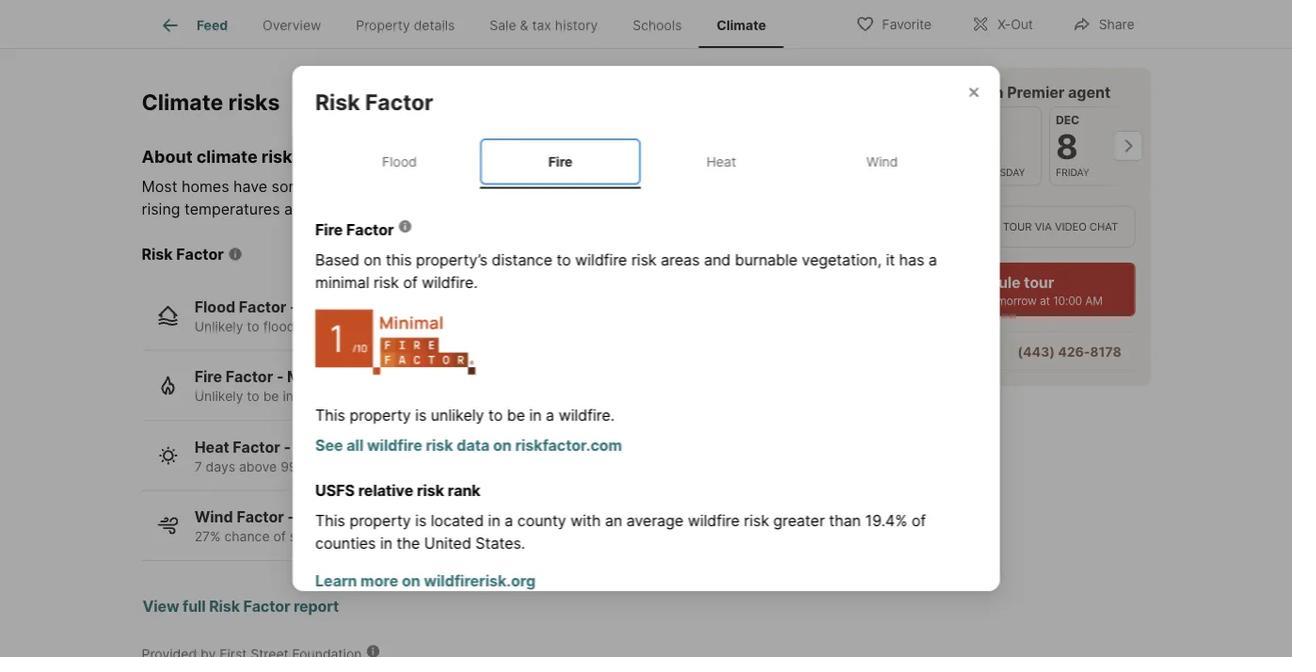 Task type: vqa. For each thing, say whether or not it's contained in the screenshot.
first the ▾ from the right
no



Task type: describe. For each thing, give the bounding box(es) containing it.
natural
[[363, 177, 412, 196]]

in inside % of counties in the united states.
[[380, 534, 392, 552]]

average
[[626, 511, 683, 529]]

in inside wind factor - major 27% chance of strong winds in next 30 years
[[374, 529, 385, 545]]

am
[[1086, 294, 1103, 308]]

vegetation,
[[802, 251, 882, 269]]

flood factor - minimal unlikely to flood in next 30 years
[[195, 298, 398, 334]]

impacted
[[577, 177, 643, 196]]

heat factor - severe 7 days above 99° expected this year, 15 days in 30 years
[[195, 438, 549, 475]]

may
[[520, 177, 550, 196]]

this for this property is unlikely to be in a wildfire.
[[315, 406, 345, 424]]

property's
[[416, 251, 487, 269]]

overview tab
[[245, 3, 339, 48]]

next inside fire factor - minimal unlikely to be in a wildfire in next 30 years
[[372, 389, 399, 405]]

be inside fire factor - minimal unlikely to be in a wildfire in next 30 years
[[263, 389, 279, 405]]

homes
[[182, 177, 229, 196]]

view full risk factor report button
[[142, 584, 340, 629]]

this for this property is located in a county with an average wildfire risk greater than 19.4
[[315, 511, 345, 529]]

risk factor inside dialog
[[315, 88, 433, 115]]

schedule
[[953, 273, 1021, 292]]

of inside % of counties in the united states.
[[912, 511, 926, 529]]

feed link
[[159, 14, 228, 37]]

favorite button
[[840, 4, 948, 43]]

sale
[[490, 17, 516, 33]]

- for heat
[[284, 438, 291, 456]]

(443) 426-8178 link
[[1018, 344, 1122, 360]]

tour
[[1024, 273, 1055, 292]]

wildfire inside "link"
[[367, 436, 422, 454]]

factor inside wind factor - major 27% chance of strong winds in next 30 years
[[237, 508, 284, 526]]

at
[[1040, 294, 1051, 308]]

based on this property's distance to wildfire risk areas and burnable vegetation, it has a minimal risk of wildfire.
[[315, 251, 937, 292]]

of inside wind factor - major 27% chance of strong winds in next 30 years
[[274, 529, 286, 545]]

this inside heat factor - severe 7 days above 99° expected this year, 15 days in 30 years
[[369, 459, 392, 475]]

friday
[[1056, 166, 1090, 178]]

flood for flood factor - minimal unlikely to flood in next 30 years
[[195, 298, 236, 316]]

chat
[[1090, 220, 1119, 233]]

severe
[[294, 438, 345, 456]]

it
[[886, 251, 895, 269]]

sale & tax history
[[490, 17, 598, 33]]

riskfactor.com
[[515, 436, 622, 454]]

% of counties in the united states.
[[315, 511, 926, 552]]

wind for wind factor - major 27% chance of strong winds in next 30 years
[[195, 508, 233, 526]]

of inside based on this property's distance to wildfire risk areas and burnable vegetation, it has a minimal risk of wildfire.
[[403, 273, 417, 292]]

view
[[143, 597, 179, 615]]

next
[[904, 294, 929, 308]]

in up all
[[358, 389, 369, 405]]

minimal for flood factor - minimal
[[301, 298, 358, 316]]

factor inside heat factor - severe 7 days above 99° expected this year, 15 days in 30 years
[[233, 438, 280, 456]]

next image
[[1113, 131, 1143, 161]]

report
[[294, 597, 339, 615]]

tab list inside risk factor dialog
[[315, 134, 978, 189]]

0 horizontal spatial risk factor
[[142, 245, 224, 263]]

more
[[360, 571, 398, 590]]

30 inside wind factor - major 27% chance of strong winds in next 30 years
[[419, 529, 436, 545]]

wind factor - major 27% chance of strong winds in next 30 years
[[195, 508, 474, 545]]

on inside based on this property's distance to wildfire risk areas and burnable vegetation, it has a minimal risk of wildfire.
[[363, 251, 381, 269]]

99°
[[281, 459, 303, 475]]

about
[[142, 147, 193, 167]]

sale & tax history tab
[[473, 3, 616, 48]]

0 vertical spatial with
[[908, 83, 941, 101]]

property for located
[[349, 511, 411, 529]]

15
[[429, 459, 443, 475]]

is for unlikely
[[415, 406, 426, 424]]

minimal
[[315, 273, 369, 292]]

factor inside flood factor - minimal unlikely to flood in next 30 years
[[239, 298, 286, 316]]

see all wildfire risk data on riskfactor.com link
[[315, 426, 978, 456]]

0 horizontal spatial and
[[284, 200, 311, 218]]

rising
[[142, 200, 180, 218]]

data
[[456, 436, 489, 454]]

fire for fire factor - minimal unlikely to be in a wildfire in next 30 years
[[195, 368, 222, 386]]

to for in
[[247, 389, 260, 405]]

states.
[[475, 534, 525, 552]]

climate tab
[[700, 3, 784, 48]]

30 inside fire factor - minimal unlikely to be in a wildfire in next 30 years
[[403, 389, 420, 405]]

this property is located in a county with an average wildfire risk greater than 19.4
[[315, 511, 895, 529]]

wildfirerisk.org
[[424, 571, 535, 590]]

tour for tour with a redfin premier agent
[[871, 83, 905, 101]]

history
[[555, 17, 598, 33]]

- for wind
[[288, 508, 295, 526]]

based
[[315, 251, 359, 269]]

burnable
[[735, 251, 798, 269]]

unlikely
[[431, 406, 484, 424]]

30 inside heat factor - severe 7 days above 99° expected this year, 15 days in 30 years
[[495, 459, 511, 475]]

premier
[[1008, 83, 1065, 101]]

fire tab
[[480, 138, 641, 185]]

years inside flood factor - minimal unlikely to flood in next 30 years
[[365, 318, 398, 334]]

most
[[142, 177, 177, 196]]

risk left greater
[[744, 511, 769, 529]]

share
[[1099, 16, 1135, 32]]

about climate risks
[[142, 147, 302, 167]]

in up riskfactor.com
[[529, 406, 541, 424]]

a inside fire factor - minimal unlikely to be in a wildfire in next 30 years
[[297, 389, 305, 405]]

climate for climate
[[717, 17, 767, 33]]

factor down the temperatures
[[176, 245, 224, 263]]

8
[[1056, 126, 1078, 167]]

to up data
[[488, 406, 502, 424]]

to for burnable
[[556, 251, 571, 269]]

7
[[195, 459, 202, 475]]

climate inside most homes have some risk of natural disasters, and may be impacted by climate change due to rising temperatures and sea levels.
[[669, 177, 720, 196]]

usfs
[[315, 481, 354, 499]]

levels.
[[345, 200, 389, 218]]

x-out button
[[956, 4, 1050, 43]]

tour with a redfin premier agent
[[871, 83, 1111, 101]]

risk down 15
[[417, 481, 444, 499]]

county
[[517, 511, 566, 529]]

years inside wind factor - major 27% chance of strong winds in next 30 years
[[440, 529, 474, 545]]

chance
[[224, 529, 270, 545]]

via
[[1035, 220, 1052, 233]]

tax
[[532, 17, 552, 33]]

wednesday
[[891, 166, 951, 178]]

in up '99°'
[[283, 389, 294, 405]]

favorite
[[882, 16, 932, 32]]

property details
[[356, 17, 455, 33]]

x-out
[[998, 16, 1034, 32]]

learn
[[315, 571, 357, 590]]

factor inside fire factor - minimal unlikely to be in a wildfire in next 30 years
[[226, 368, 273, 386]]

risk inside most homes have some risk of natural disasters, and may be impacted by climate change due to rising temperatures and sea levels.
[[315, 177, 340, 196]]

united
[[424, 534, 471, 552]]

redfin
[[957, 83, 1004, 101]]

property details tab
[[339, 3, 473, 48]]

wildfire right average
[[688, 511, 740, 529]]

a left redfin at the right of the page
[[944, 83, 953, 101]]

property for unlikely
[[349, 406, 411, 424]]

previous image
[[864, 131, 894, 161]]

tour via video chat
[[1003, 220, 1119, 233]]

10:00
[[1054, 294, 1083, 308]]

dec for dec 8 friday
[[1056, 113, 1080, 127]]

8178
[[1091, 344, 1122, 360]]

fire for fire
[[548, 153, 572, 169]]

fire factor - minimal unlikely to be in a wildfire in next 30 years
[[195, 368, 457, 405]]

risk inside "button"
[[209, 597, 240, 615]]

winds
[[334, 529, 370, 545]]

flood
[[263, 318, 295, 334]]

years inside heat factor - severe 7 days above 99° expected this year, 15 days in 30 years
[[515, 459, 549, 475]]

dec 8 friday
[[1056, 113, 1090, 178]]



Task type: locate. For each thing, give the bounding box(es) containing it.
%
[[895, 511, 907, 529]]

to up the above
[[247, 389, 260, 405]]

unlikely
[[195, 318, 243, 334], [195, 389, 243, 405]]

30
[[344, 318, 361, 334], [403, 389, 420, 405], [495, 459, 511, 475], [419, 529, 436, 545]]

1 dec from the left
[[973, 113, 996, 127]]

30 up learn more on wildfirerisk.org
[[419, 529, 436, 545]]

0 vertical spatial wind
[[866, 153, 898, 169]]

risk right 'full'
[[209, 597, 240, 615]]

tour up previous image
[[871, 83, 905, 101]]

1 horizontal spatial with
[[908, 83, 941, 101]]

in inside flood factor - minimal unlikely to flood in next 30 years
[[299, 318, 310, 334]]

factor down levels.
[[346, 221, 394, 239]]

1 horizontal spatial wind
[[866, 153, 898, 169]]

1 horizontal spatial be
[[507, 406, 525, 424]]

unlikely inside flood factor - minimal unlikely to flood in next 30 years
[[195, 318, 243, 334]]

risk up "sea"
[[315, 177, 340, 196]]

2 horizontal spatial fire
[[548, 153, 572, 169]]

most homes have some risk of natural disasters, and may be impacted by climate change due to rising temperatures and sea levels.
[[142, 177, 827, 218]]

1 vertical spatial this
[[369, 459, 392, 475]]

1 vertical spatial be
[[263, 389, 279, 405]]

0 vertical spatial is
[[415, 406, 426, 424]]

the
[[396, 534, 420, 552]]

minimal down the flood
[[287, 368, 345, 386]]

be inside most homes have some risk of natural disasters, and may be impacted by climate change due to rising temperatures and sea levels.
[[554, 177, 573, 196]]

unlikely for fire
[[195, 389, 243, 405]]

0 vertical spatial this
[[386, 251, 412, 269]]

0 vertical spatial unlikely
[[195, 318, 243, 334]]

and left may
[[490, 177, 516, 196]]

minimal inside fire factor - minimal unlikely to be in a wildfire in next 30 years
[[287, 368, 345, 386]]

property down relative
[[349, 511, 411, 529]]

minimal for fire factor - minimal
[[287, 368, 345, 386]]

1 horizontal spatial risk factor
[[315, 88, 433, 115]]

risk right the minimal
[[373, 273, 399, 292]]

0 horizontal spatial heat
[[195, 438, 229, 456]]

to right the distance
[[556, 251, 571, 269]]

wind inside wind factor - major 27% chance of strong winds in next 30 years
[[195, 508, 233, 526]]

heat up 7
[[195, 438, 229, 456]]

0 horizontal spatial wildfire.
[[422, 273, 478, 292]]

a inside based on this property's distance to wildfire risk areas and burnable vegetation, it has a minimal risk of wildfire.
[[929, 251, 937, 269]]

in right 'winds'
[[374, 529, 385, 545]]

risk factor
[[315, 88, 433, 115], [142, 245, 224, 263]]

next inside wind factor - major 27% chance of strong winds in next 30 years
[[388, 529, 416, 545]]

19.4
[[865, 511, 895, 529]]

2 unlikely from the top
[[195, 389, 243, 405]]

on inside "link"
[[493, 436, 511, 454]]

heat inside heat factor - severe 7 days above 99° expected this year, 15 days in 30 years
[[195, 438, 229, 456]]

2 vertical spatial next
[[388, 529, 416, 545]]

0 horizontal spatial fire
[[195, 368, 222, 386]]

climate up homes
[[197, 147, 258, 167]]

minimal inside flood factor - minimal unlikely to flood in next 30 years
[[301, 298, 358, 316]]

fire factor score logo image
[[315, 294, 476, 375]]

risk factor element
[[315, 66, 456, 115]]

share button
[[1057, 4, 1151, 43]]

1 days from the left
[[206, 459, 235, 475]]

on down the fire factor
[[363, 251, 381, 269]]

with left redfin at the right of the page
[[908, 83, 941, 101]]

0 vertical spatial risks
[[228, 89, 280, 115]]

of left strong on the bottom of page
[[274, 529, 286, 545]]

2 vertical spatial fire
[[195, 368, 222, 386]]

next left the united
[[388, 529, 416, 545]]

sea
[[315, 200, 340, 218]]

be
[[554, 177, 573, 196], [263, 389, 279, 405], [507, 406, 525, 424]]

next up heat factor - severe 7 days above 99° expected this year, 15 days in 30 years
[[372, 389, 399, 405]]

agent
[[1069, 83, 1111, 101]]

6 wednesday
[[891, 126, 951, 178]]

and right areas
[[704, 251, 731, 269]]

on right the more
[[401, 571, 420, 590]]

out
[[1011, 16, 1034, 32]]

is left "unlikely"
[[415, 406, 426, 424]]

next inside flood factor - minimal unlikely to flood in next 30 years
[[313, 318, 340, 334]]

to inside fire factor - minimal unlikely to be in a wildfire in next 30 years
[[247, 389, 260, 405]]

1 vertical spatial fire
[[315, 221, 343, 239]]

unlikely left the flood
[[195, 318, 243, 334]]

factor up the above
[[233, 438, 280, 456]]

flood inside flood factor - minimal unlikely to flood in next 30 years
[[195, 298, 236, 316]]

0 horizontal spatial be
[[263, 389, 279, 405]]

factor left report on the left bottom of the page
[[243, 597, 290, 615]]

0 vertical spatial heat
[[706, 153, 736, 169]]

None button
[[883, 105, 959, 187], [966, 106, 1042, 186], [1049, 106, 1125, 186], [883, 105, 959, 187], [966, 106, 1042, 186], [1049, 106, 1125, 186]]

30 inside flood factor - minimal unlikely to flood in next 30 years
[[344, 318, 361, 334]]

risk
[[315, 177, 340, 196], [631, 251, 656, 269], [373, 273, 399, 292], [425, 436, 453, 454], [417, 481, 444, 499], [744, 511, 769, 529]]

learn more on wildfirerisk.org
[[315, 571, 535, 590]]

is for located
[[415, 511, 426, 529]]

climate inside tab
[[717, 17, 767, 33]]

heat for heat
[[706, 153, 736, 169]]

tour left via
[[1003, 220, 1032, 233]]

1 horizontal spatial risk
[[209, 597, 240, 615]]

2 horizontal spatial be
[[554, 177, 573, 196]]

1 unlikely from the top
[[195, 318, 243, 334]]

risk left areas
[[631, 251, 656, 269]]

of up levels.
[[344, 177, 359, 196]]

fire down "sea"
[[315, 221, 343, 239]]

to left the flood
[[247, 318, 260, 334]]

1 vertical spatial this
[[315, 511, 345, 529]]

1 vertical spatial and
[[284, 200, 311, 218]]

1 horizontal spatial dec
[[1056, 113, 1080, 127]]

and inside based on this property's distance to wildfire risk areas and burnable vegetation, it has a minimal risk of wildfire.
[[704, 251, 731, 269]]

of
[[344, 177, 359, 196], [403, 273, 417, 292], [912, 511, 926, 529], [274, 529, 286, 545]]

heat for heat factor - severe 7 days above 99° expected this year, 15 days in 30 years
[[195, 438, 229, 456]]

be inside risk factor dialog
[[507, 406, 525, 424]]

fire up may
[[548, 153, 572, 169]]

1 horizontal spatial heat
[[706, 153, 736, 169]]

0 vertical spatial be
[[554, 177, 573, 196]]

1 vertical spatial risk factor
[[142, 245, 224, 263]]

wildfire. inside based on this property's distance to wildfire risk areas and burnable vegetation, it has a minimal risk of wildfire.
[[422, 273, 478, 292]]

wind tab
[[802, 138, 963, 185]]

(443)
[[1018, 344, 1055, 360]]

rank
[[448, 481, 480, 499]]

is
[[415, 406, 426, 424], [415, 511, 426, 529]]

- up the flood
[[290, 298, 297, 316]]

wildfire
[[575, 251, 627, 269], [309, 389, 354, 405], [367, 436, 422, 454], [688, 511, 740, 529]]

30 down the minimal
[[344, 318, 361, 334]]

tour inside tour via video chat list box
[[1003, 220, 1032, 233]]

1 vertical spatial next
[[372, 389, 399, 405]]

wind inside "tab"
[[866, 153, 898, 169]]

risks up the some
[[262, 147, 302, 167]]

1 horizontal spatial flood
[[382, 153, 417, 169]]

tomorrow
[[984, 294, 1037, 308]]

30 down see all wildfire risk data on riskfactor.com
[[495, 459, 511, 475]]

- down the flood
[[277, 368, 284, 386]]

0 vertical spatial climate
[[717, 17, 767, 33]]

fire inside fire factor - minimal unlikely to be in a wildfire in next 30 years
[[195, 368, 222, 386]]

1 vertical spatial climate
[[142, 89, 223, 115]]

2 this from the top
[[315, 511, 345, 529]]

1 horizontal spatial wildfire.
[[558, 406, 614, 424]]

schools tab
[[616, 3, 700, 48]]

1 horizontal spatial climate
[[717, 17, 767, 33]]

heat up "change"
[[706, 153, 736, 169]]

risk
[[315, 88, 360, 115], [142, 245, 173, 263], [209, 597, 240, 615]]

this up counties
[[315, 511, 345, 529]]

2 dec from the left
[[1056, 113, 1080, 127]]

days down see all wildfire risk data on riskfactor.com
[[447, 459, 476, 475]]

climate right the schools "tab"
[[717, 17, 767, 33]]

of down property's
[[403, 273, 417, 292]]

to inside most homes have some risk of natural disasters, and may be impacted by climate change due to rising temperatures and sea levels.
[[812, 177, 827, 196]]

0 vertical spatial climate
[[197, 147, 258, 167]]

1 vertical spatial wind
[[195, 508, 233, 526]]

have
[[234, 177, 268, 196]]

located
[[431, 511, 484, 529]]

wildfire. up riskfactor.com
[[558, 406, 614, 424]]

1 horizontal spatial fire
[[315, 221, 343, 239]]

in right the flood
[[299, 318, 310, 334]]

on
[[363, 251, 381, 269], [493, 436, 511, 454], [401, 571, 420, 590]]

1 vertical spatial heat
[[195, 438, 229, 456]]

1 vertical spatial tour
[[1003, 220, 1032, 233]]

flood
[[382, 153, 417, 169], [195, 298, 236, 316]]

change
[[724, 177, 777, 196]]

1 vertical spatial climate
[[669, 177, 720, 196]]

heat tab
[[641, 138, 802, 185]]

0 horizontal spatial with
[[570, 511, 601, 529]]

a up severe
[[297, 389, 305, 405]]

1 vertical spatial on
[[493, 436, 511, 454]]

2 vertical spatial on
[[401, 571, 420, 590]]

1 vertical spatial is
[[415, 511, 426, 529]]

tour for tour via video chat
[[1003, 220, 1032, 233]]

risks up "about climate risks"
[[228, 89, 280, 115]]

- for fire
[[277, 368, 284, 386]]

factor inside "button"
[[243, 597, 290, 615]]

0 vertical spatial on
[[363, 251, 381, 269]]

factor up chance
[[237, 508, 284, 526]]

1 vertical spatial minimal
[[287, 368, 345, 386]]

dec for dec
[[973, 113, 996, 127]]

2 vertical spatial risk
[[209, 597, 240, 615]]

thursday
[[973, 166, 1025, 178]]

tab list
[[142, 0, 799, 48], [315, 134, 978, 189]]

0 horizontal spatial on
[[363, 251, 381, 269]]

next down the minimal
[[313, 318, 340, 334]]

relative
[[358, 481, 413, 499]]

wildfire up see
[[309, 389, 354, 405]]

schedule tour next available: tomorrow at 10:00 am
[[904, 273, 1103, 308]]

wind for wind
[[866, 153, 898, 169]]

0 horizontal spatial dec
[[973, 113, 996, 127]]

1 vertical spatial property
[[349, 511, 411, 529]]

this up relative
[[369, 459, 392, 475]]

risk inside "link"
[[425, 436, 453, 454]]

be down the flood
[[263, 389, 279, 405]]

option
[[871, 206, 991, 248]]

- inside wind factor - major 27% chance of strong winds in next 30 years
[[288, 508, 295, 526]]

1 vertical spatial risk
[[142, 245, 173, 263]]

expected
[[307, 459, 365, 475]]

risk factor down rising in the top left of the page
[[142, 245, 224, 263]]

some
[[272, 177, 310, 196]]

1 vertical spatial unlikely
[[195, 389, 243, 405]]

risk up flood tab
[[315, 88, 360, 115]]

1 vertical spatial flood
[[195, 298, 236, 316]]

with left an
[[570, 511, 601, 529]]

overview
[[263, 17, 321, 33]]

0 vertical spatial next
[[313, 318, 340, 334]]

- for flood
[[290, 298, 297, 316]]

climate risks
[[142, 89, 280, 115]]

0 vertical spatial risk
[[315, 88, 360, 115]]

2 horizontal spatial risk
[[315, 88, 360, 115]]

this
[[315, 406, 345, 424], [315, 511, 345, 529]]

of inside most homes have some risk of natural disasters, and may be impacted by climate change due to rising temperatures and sea levels.
[[344, 177, 359, 196]]

an
[[605, 511, 622, 529]]

has
[[899, 251, 924, 269]]

this inside based on this property's distance to wildfire risk areas and burnable vegetation, it has a minimal risk of wildfire.
[[386, 251, 412, 269]]

counties
[[315, 534, 376, 552]]

factor up the flood
[[239, 298, 286, 316]]

available:
[[932, 294, 981, 308]]

0 vertical spatial and
[[490, 177, 516, 196]]

426-
[[1058, 344, 1091, 360]]

property
[[356, 17, 410, 33]]

0 horizontal spatial wind
[[195, 508, 233, 526]]

0 vertical spatial minimal
[[301, 298, 358, 316]]

1 is from the top
[[415, 406, 426, 424]]

2 vertical spatial and
[[704, 251, 731, 269]]

in left the
[[380, 534, 392, 552]]

flood inside tab
[[382, 153, 417, 169]]

1 horizontal spatial days
[[447, 459, 476, 475]]

- up '99°'
[[284, 438, 291, 456]]

fire for fire factor
[[315, 221, 343, 239]]

0 vertical spatial property
[[349, 406, 411, 424]]

1 horizontal spatial and
[[490, 177, 516, 196]]

x-
[[998, 16, 1011, 32]]

0 horizontal spatial tour
[[871, 83, 905, 101]]

flood tab
[[319, 138, 480, 185]]

this left property's
[[386, 251, 412, 269]]

climate right by
[[669, 177, 720, 196]]

to right due
[[812, 177, 827, 196]]

see all wildfire risk data on riskfactor.com
[[315, 436, 622, 454]]

this
[[386, 251, 412, 269], [369, 459, 392, 475]]

than
[[829, 511, 861, 529]]

fire factor
[[315, 221, 394, 239]]

0 vertical spatial fire
[[548, 153, 572, 169]]

1 horizontal spatial climate
[[669, 177, 720, 196]]

days right 7
[[206, 459, 235, 475]]

major
[[298, 508, 340, 526]]

risk up 15
[[425, 436, 453, 454]]

risk down rising in the top left of the page
[[142, 245, 173, 263]]

2 property from the top
[[349, 511, 411, 529]]

unlikely for flood
[[195, 318, 243, 334]]

0 horizontal spatial climate
[[197, 147, 258, 167]]

heat inside heat tab
[[706, 153, 736, 169]]

- inside fire factor - minimal unlikely to be in a wildfire in next 30 years
[[277, 368, 284, 386]]

years down riskfactor.com
[[515, 459, 549, 475]]

flood for flood
[[382, 153, 417, 169]]

of right the %
[[912, 511, 926, 529]]

fire inside fire tab
[[548, 153, 572, 169]]

0 horizontal spatial flood
[[195, 298, 236, 316]]

dec down redfin at the right of the page
[[973, 113, 996, 127]]

on right data
[[493, 436, 511, 454]]

tab list containing feed
[[142, 0, 799, 48]]

climate for climate risks
[[142, 89, 223, 115]]

be up see all wildfire risk data on riskfactor.com
[[507, 406, 525, 424]]

climate up about
[[142, 89, 223, 115]]

2 vertical spatial be
[[507, 406, 525, 424]]

0 vertical spatial risk factor
[[315, 88, 433, 115]]

schools
[[633, 17, 682, 33]]

0 vertical spatial flood
[[382, 153, 417, 169]]

climate
[[717, 17, 767, 33], [142, 89, 223, 115]]

0 vertical spatial tour
[[871, 83, 905, 101]]

1 property from the top
[[349, 406, 411, 424]]

with inside risk factor dialog
[[570, 511, 601, 529]]

factor down the flood
[[226, 368, 273, 386]]

years left states.
[[440, 529, 474, 545]]

greater
[[773, 511, 825, 529]]

in up states.
[[488, 511, 500, 529]]

wildfire down impacted
[[575, 251, 627, 269]]

1 horizontal spatial tour
[[1003, 220, 1032, 233]]

to inside based on this property's distance to wildfire risk areas and burnable vegetation, it has a minimal risk of wildfire.
[[556, 251, 571, 269]]

years inside fire factor - minimal unlikely to be in a wildfire in next 30 years
[[423, 389, 457, 405]]

and down the some
[[284, 200, 311, 218]]

property up all
[[349, 406, 411, 424]]

1 vertical spatial wildfire.
[[558, 406, 614, 424]]

factor up flood tab
[[365, 88, 433, 115]]

risk factor dialog
[[292, 66, 1000, 657]]

wildfire. down property's
[[422, 273, 478, 292]]

view full risk factor report
[[143, 597, 339, 615]]

days
[[206, 459, 235, 475], [447, 459, 476, 475]]

2 horizontal spatial on
[[493, 436, 511, 454]]

full
[[183, 597, 206, 615]]

1 vertical spatial tab list
[[315, 134, 978, 189]]

1 vertical spatial with
[[570, 511, 601, 529]]

a up riskfactor.com
[[546, 406, 554, 424]]

to for years
[[247, 318, 260, 334]]

unlikely inside fire factor - minimal unlikely to be in a wildfire in next 30 years
[[195, 389, 243, 405]]

0 horizontal spatial days
[[206, 459, 235, 475]]

30 up this property is unlikely to be in a wildfire. on the left of page
[[403, 389, 420, 405]]

factor
[[365, 88, 433, 115], [346, 221, 394, 239], [176, 245, 224, 263], [239, 298, 286, 316], [226, 368, 273, 386], [233, 438, 280, 456], [237, 508, 284, 526], [243, 597, 290, 615]]

1 this from the top
[[315, 406, 345, 424]]

wildfire up year, at the bottom left of the page
[[367, 436, 422, 454]]

tour
[[871, 83, 905, 101], [1003, 220, 1032, 233]]

due
[[781, 177, 808, 196]]

- inside heat factor - severe 7 days above 99° expected this year, 15 days in 30 years
[[284, 438, 291, 456]]

1 horizontal spatial on
[[401, 571, 420, 590]]

to inside flood factor - minimal unlikely to flood in next 30 years
[[247, 318, 260, 334]]

property
[[349, 406, 411, 424], [349, 511, 411, 529]]

years up "unlikely"
[[423, 389, 457, 405]]

0 horizontal spatial climate
[[142, 89, 223, 115]]

temperatures
[[185, 200, 280, 218]]

unlikely up 7
[[195, 389, 243, 405]]

be right may
[[554, 177, 573, 196]]

0 vertical spatial this
[[315, 406, 345, 424]]

0 vertical spatial tab list
[[142, 0, 799, 48]]

tour via video chat list box
[[871, 206, 1136, 248]]

27%
[[195, 529, 221, 545]]

tab list containing flood
[[315, 134, 978, 189]]

2 horizontal spatial and
[[704, 251, 731, 269]]

by
[[647, 177, 665, 196]]

0 vertical spatial wildfire.
[[422, 273, 478, 292]]

in down data
[[480, 459, 491, 475]]

years down the minimal
[[365, 318, 398, 334]]

1 vertical spatial risks
[[262, 147, 302, 167]]

- up strong on the bottom of page
[[288, 508, 295, 526]]

0 horizontal spatial risk
[[142, 245, 173, 263]]

in inside heat factor - severe 7 days above 99° expected this year, 15 days in 30 years
[[480, 459, 491, 475]]

- inside flood factor - minimal unlikely to flood in next 30 years
[[290, 298, 297, 316]]

risk factor up flood tab
[[315, 88, 433, 115]]

2 is from the top
[[415, 511, 426, 529]]

in
[[299, 318, 310, 334], [283, 389, 294, 405], [358, 389, 369, 405], [529, 406, 541, 424], [480, 459, 491, 475], [488, 511, 500, 529], [374, 529, 385, 545], [380, 534, 392, 552]]

feed
[[197, 17, 228, 33]]

2 days from the left
[[447, 459, 476, 475]]

(443) 426-8178
[[1018, 344, 1122, 360]]

dec inside dec 8 friday
[[1056, 113, 1080, 127]]

this property is unlikely to be in a wildfire.
[[315, 406, 614, 424]]

wildfire inside based on this property's distance to wildfire risk areas and burnable vegetation, it has a minimal risk of wildfire.
[[575, 251, 627, 269]]

is up the
[[415, 511, 426, 529]]

wildfire inside fire factor - minimal unlikely to be in a wildfire in next 30 years
[[309, 389, 354, 405]]

see
[[315, 436, 343, 454]]

dec down agent
[[1056, 113, 1080, 127]]

a up states.
[[504, 511, 513, 529]]

risk inside dialog
[[315, 88, 360, 115]]

above
[[239, 459, 277, 475]]

minimal down the minimal
[[301, 298, 358, 316]]

fire up 7
[[195, 368, 222, 386]]

-
[[290, 298, 297, 316], [277, 368, 284, 386], [284, 438, 291, 456], [288, 508, 295, 526]]



